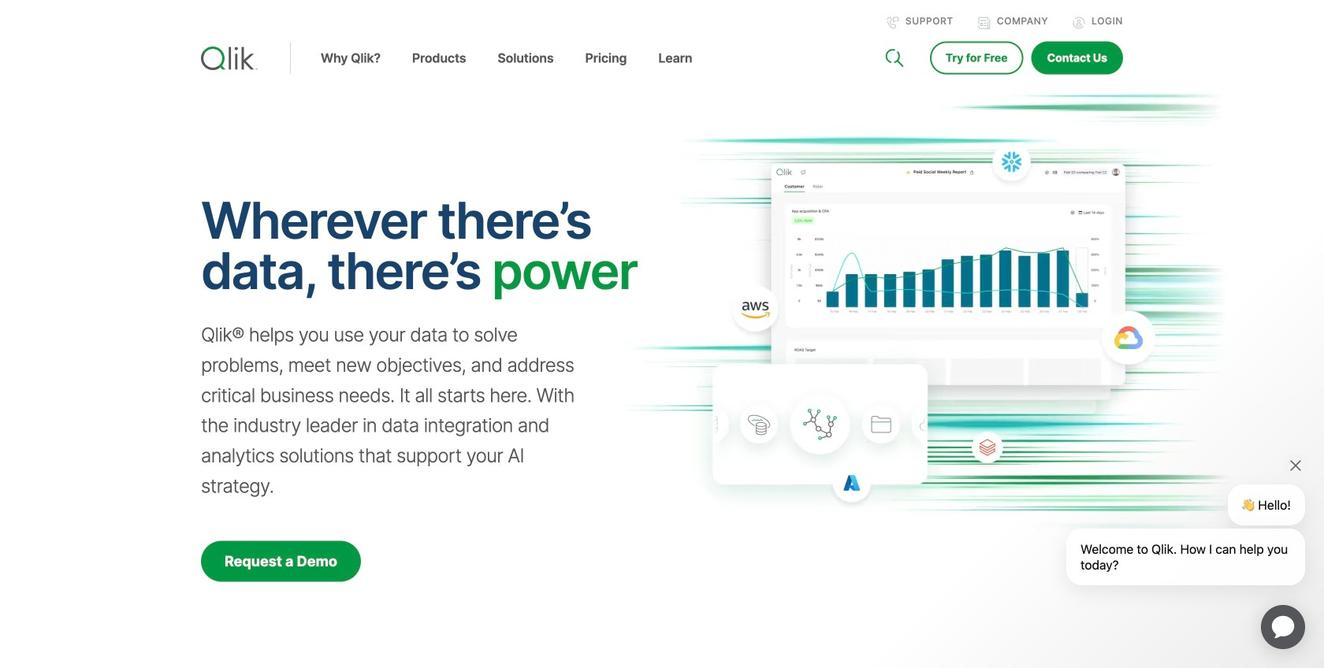 Task type: locate. For each thing, give the bounding box(es) containing it.
company image
[[978, 17, 991, 29]]

application
[[1243, 587, 1325, 669]]

support image
[[887, 17, 900, 29]]

qlik image
[[201, 47, 258, 70]]



Task type: vqa. For each thing, say whether or not it's contained in the screenshot.
Company image
yes



Task type: describe. For each thing, give the bounding box(es) containing it.
login image
[[1073, 17, 1086, 29]]



